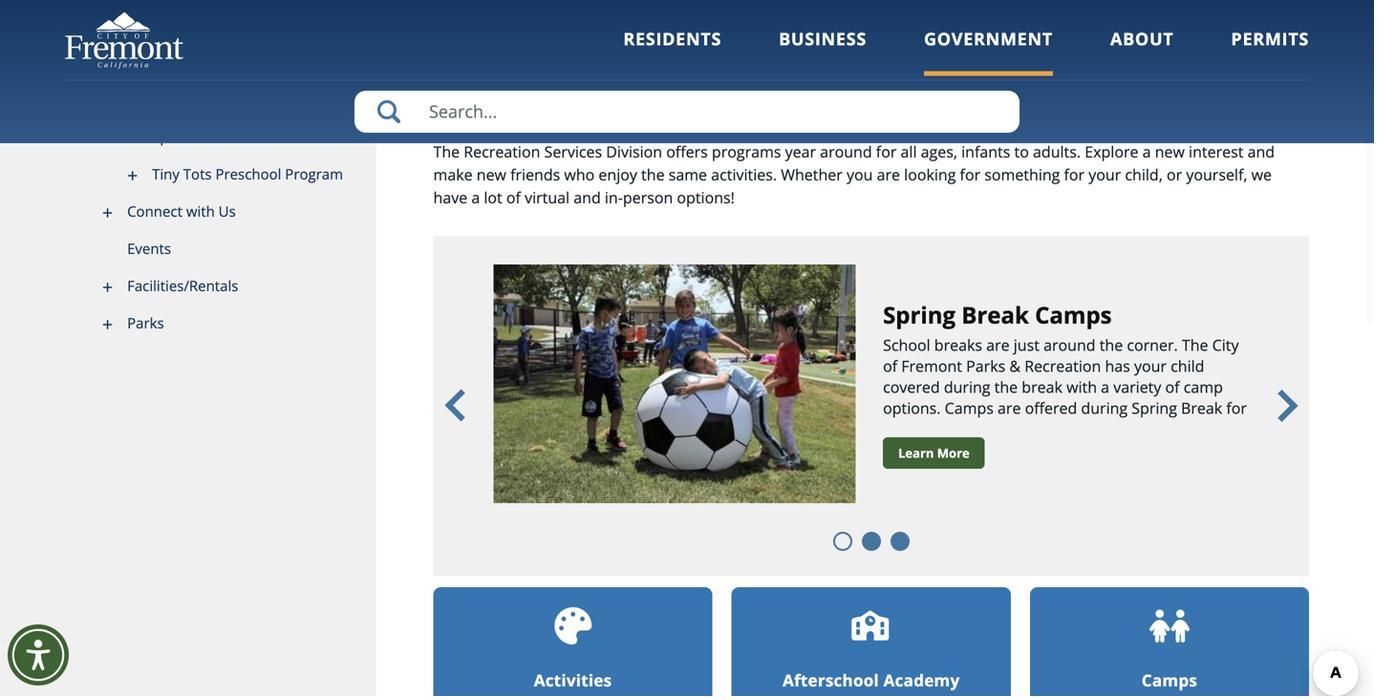 Task type: vqa. For each thing, say whether or not it's contained in the screenshot.
left AROUND
yes



Task type: describe. For each thing, give the bounding box(es) containing it.
feedback
[[1142, 91, 1197, 108]]

ages
[[883, 419, 916, 440]]

residents
[[623, 27, 722, 51]]

lot
[[484, 188, 502, 208]]

residents link
[[623, 27, 722, 76]]

sports link
[[65, 119, 376, 156]]

5
[[920, 419, 928, 440]]

the recreation services division offers programs year around for all ages, infants to adults. explore a new interest and make new friends who enjoy the same activities. whether you are looking for something for your child, or yourself, we have a lot of virtual and in-person options!
[[433, 142, 1275, 208]]

fremont
[[901, 356, 962, 376]]

in-
[[605, 188, 623, 208]]

size:
[[1240, 92, 1266, 109]]

with inside "connect with us" link
[[186, 201, 215, 221]]

your inside the recreation services division offers programs year around for all ages, infants to adults. explore a new interest and make new friends who enjoy the same activities. whether you are looking for something for your child, or yourself, we have a lot of virtual and in-person options!
[[1089, 165, 1121, 185]]

activities link
[[433, 588, 713, 697]]

whether
[[781, 165, 843, 185]]

0 horizontal spatial spring
[[883, 300, 956, 331]]

1 horizontal spatial break
[[1181, 398, 1222, 419]]

1 vertical spatial new
[[477, 165, 506, 185]]

0 vertical spatial a
[[1143, 142, 1151, 162]]

offers
[[666, 142, 708, 162]]

variety
[[1114, 377, 1162, 398]]

break
[[1022, 377, 1063, 398]]

tiny tots preschool program link
[[65, 156, 376, 193]]

person
[[623, 188, 673, 208]]

friends
[[510, 165, 560, 185]]

afterschool academy
[[783, 670, 960, 692]]

us
[[219, 201, 236, 221]]

program
[[285, 164, 343, 184]]

about
[[1110, 27, 1174, 51]]

camps & classes
[[433, 2, 749, 54]]

& inside spring break camps school breaks are just around the corner. the city of fremont parks & recreation has your child covered during the break with a variety of camp options. camps are offered during spring break for ages 5 to 17. learn more
[[1010, 356, 1021, 376]]

tots
[[183, 164, 212, 184]]

learn more button
[[883, 438, 985, 469]]

afterschool academy link
[[732, 588, 1011, 697]]

events
[[127, 239, 171, 258]]

for down adults.
[[1064, 165, 1085, 185]]

-
[[1309, 91, 1313, 109]]

has
[[1105, 356, 1130, 376]]

spring break camps school breaks are just around the corner. the city of fremont parks & recreation has your child covered during the break with a variety of camp options. camps are offered during spring break for ages 5 to 17. learn more
[[883, 300, 1247, 462]]

enjoy
[[599, 165, 637, 185]]

business link
[[779, 27, 867, 76]]

camp
[[1184, 377, 1223, 398]]

services
[[544, 142, 602, 162]]

feedback link
[[1122, 91, 1197, 108]]

1 horizontal spatial new
[[1155, 142, 1185, 162]]

city
[[1212, 335, 1239, 355]]

0 horizontal spatial during
[[944, 377, 991, 398]]

camps link
[[1030, 588, 1309, 697]]

+ link
[[1274, 91, 1295, 109]]

breaks
[[934, 335, 982, 355]]

2 vertical spatial of
[[1165, 377, 1180, 398]]

connect
[[127, 201, 182, 221]]

camps image
[[494, 265, 856, 504]]

explore
[[1085, 142, 1139, 162]]

facilities/rentals
[[127, 276, 238, 296]]

or
[[1167, 165, 1182, 185]]

children image
[[1150, 610, 1190, 643]]

font size:
[[1211, 92, 1266, 109]]

17.
[[951, 419, 973, 440]]

interest
[[1189, 142, 1244, 162]]

who
[[564, 165, 595, 185]]

we
[[1252, 165, 1272, 185]]

1 horizontal spatial and
[[1248, 142, 1275, 162]]

classes
[[610, 2, 749, 54]]

child,
[[1125, 165, 1163, 185]]

1 vertical spatial spring
[[1132, 398, 1177, 419]]

permits link
[[1231, 27, 1309, 76]]

adults.
[[1033, 142, 1081, 162]]

year
[[785, 142, 816, 162]]

spotlight widget tab list
[[433, 236, 1309, 576]]

1 horizontal spatial of
[[883, 356, 897, 376]]

1 vertical spatial are
[[986, 335, 1010, 355]]

0 horizontal spatial and
[[574, 188, 601, 208]]

the inside spring break camps school breaks are just around the corner. the city of fremont parks & recreation has your child covered during the break with a variety of camp options. camps are offered during spring break for ages 5 to 17. learn more
[[1182, 335, 1208, 355]]

with inside spring break camps school breaks are just around the corner. the city of fremont parks & recreation has your child covered during the break with a variety of camp options. camps are offered during spring break for ages 5 to 17. learn more
[[1067, 377, 1097, 398]]

art paint palette image
[[553, 607, 593, 647]]

all
[[901, 142, 917, 162]]

font
[[1211, 92, 1237, 109]]

infants
[[962, 142, 1011, 162]]

parks inside spring break camps school breaks are just around the corner. the city of fremont parks & recreation has your child covered during the break with a variety of camp options. camps are offered during spring break for ages 5 to 17. learn more
[[966, 356, 1006, 376]]

covered
[[883, 377, 940, 398]]

afterschool
[[783, 670, 879, 692]]

about link
[[1110, 27, 1174, 76]]

recreation inside the recreation services division offers programs year around for all ages, infants to adults. explore a new interest and make new friends who enjoy the same activities. whether you are looking for something for your child, or yourself, we have a lot of virtual and in-person options!
[[464, 142, 540, 162]]

offered
[[1025, 398, 1077, 419]]

facilities/rentals link
[[65, 268, 376, 305]]

for down infants at right
[[960, 165, 981, 185]]

tiny
[[152, 164, 180, 184]]

make
[[433, 165, 473, 185]]

+
[[1288, 91, 1295, 109]]



Task type: locate. For each thing, give the bounding box(es) containing it.
0 horizontal spatial of
[[506, 188, 521, 208]]

the inside the recreation services division offers programs year around for all ages, infants to adults. explore a new interest and make new friends who enjoy the same activities. whether you are looking for something for your child, or yourself, we have a lot of virtual and in-person options!
[[641, 165, 665, 185]]

and
[[1248, 142, 1275, 162], [574, 188, 601, 208]]

tiny tots preschool program
[[152, 164, 343, 184]]

the up has
[[1100, 335, 1123, 355]]

1 vertical spatial and
[[574, 188, 601, 208]]

activities.
[[711, 165, 777, 185]]

0 vertical spatial the
[[641, 165, 665, 185]]

to up something
[[1014, 142, 1029, 162]]

0 horizontal spatial the
[[641, 165, 665, 185]]

0 horizontal spatial &
[[571, 2, 600, 54]]

0 vertical spatial around
[[820, 142, 872, 162]]

0 vertical spatial and
[[1248, 142, 1275, 162]]

0 vertical spatial to
[[1014, 142, 1029, 162]]

during down 'fremont'
[[944, 377, 991, 398]]

a down has
[[1101, 377, 1110, 398]]

connect with us link
[[65, 193, 376, 231]]

camps
[[433, 2, 562, 54], [1035, 300, 1112, 331], [945, 398, 994, 419], [1142, 670, 1198, 692]]

spring
[[883, 300, 956, 331], [1132, 398, 1177, 419]]

0 vertical spatial spring
[[883, 300, 956, 331]]

of inside the recreation services division offers programs year around for all ages, infants to adults. explore a new interest and make new friends who enjoy the same activities. whether you are looking for something for your child, or yourself, we have a lot of virtual and in-person options!
[[506, 188, 521, 208]]

a left "lot"
[[471, 188, 480, 208]]

to inside the recreation services division offers programs year around for all ages, infants to adults. explore a new interest and make new friends who enjoy the same activities. whether you are looking for something for your child, or yourself, we have a lot of virtual and in-person options!
[[1014, 142, 1029, 162]]

0 vertical spatial during
[[944, 377, 991, 398]]

2 horizontal spatial a
[[1143, 142, 1151, 162]]

the up make
[[433, 142, 460, 162]]

looking
[[904, 165, 956, 185]]

permits
[[1231, 27, 1309, 51]]

0 horizontal spatial recreation
[[464, 142, 540, 162]]

1 horizontal spatial &
[[1010, 356, 1021, 376]]

0 vertical spatial the
[[433, 142, 460, 162]]

1 horizontal spatial parks
[[966, 356, 1006, 376]]

0 vertical spatial recreation
[[464, 142, 540, 162]]

0 vertical spatial break
[[962, 300, 1029, 331]]

to
[[1014, 142, 1029, 162], [932, 419, 947, 440]]

during down variety
[[1081, 398, 1128, 419]]

parks
[[127, 313, 164, 333], [966, 356, 1006, 376]]

break down camp
[[1181, 398, 1222, 419]]

and down the who
[[574, 188, 601, 208]]

of
[[506, 188, 521, 208], [883, 356, 897, 376], [1165, 377, 1180, 398]]

1 horizontal spatial during
[[1081, 398, 1128, 419]]

business
[[779, 27, 867, 51]]

1 horizontal spatial to
[[1014, 142, 1029, 162]]

0 horizontal spatial parks
[[127, 313, 164, 333]]

& left 'residents'
[[571, 2, 600, 54]]

1 horizontal spatial recreation
[[1025, 356, 1101, 376]]

2 vertical spatial are
[[998, 398, 1021, 419]]

new up or
[[1155, 142, 1185, 162]]

1 vertical spatial of
[[883, 356, 897, 376]]

2 vertical spatial a
[[1101, 377, 1110, 398]]

0 vertical spatial parks
[[127, 313, 164, 333]]

virtual
[[525, 188, 570, 208]]

1 vertical spatial recreation
[[1025, 356, 1101, 376]]

with
[[186, 201, 215, 221], [1067, 377, 1097, 398]]

child
[[1171, 356, 1205, 376]]

the
[[433, 142, 460, 162], [1182, 335, 1208, 355]]

parks link
[[65, 305, 376, 342]]

are left offered
[[998, 398, 1021, 419]]

for down city
[[1226, 398, 1247, 419]]

something
[[985, 165, 1060, 185]]

1 vertical spatial around
[[1044, 335, 1096, 355]]

around for services
[[820, 142, 872, 162]]

1 horizontal spatial around
[[1044, 335, 1096, 355]]

2 horizontal spatial of
[[1165, 377, 1180, 398]]

1 vertical spatial a
[[471, 188, 480, 208]]

just
[[1014, 335, 1040, 355]]

1 vertical spatial the
[[1100, 335, 1123, 355]]

with left us
[[186, 201, 215, 221]]

your down corner. on the right of the page
[[1134, 356, 1167, 376]]

1 vertical spatial &
[[1010, 356, 1021, 376]]

0 horizontal spatial new
[[477, 165, 506, 185]]

yourself,
[[1186, 165, 1248, 185]]

around
[[820, 142, 872, 162], [1044, 335, 1096, 355]]

division
[[606, 142, 662, 162]]

1 vertical spatial the
[[1182, 335, 1208, 355]]

recreation
[[464, 142, 540, 162], [1025, 356, 1101, 376]]

a
[[1143, 142, 1151, 162], [471, 188, 480, 208], [1101, 377, 1110, 398]]

- link
[[1295, 91, 1313, 109]]

1 vertical spatial parks
[[966, 356, 1006, 376]]

0 horizontal spatial break
[[962, 300, 1029, 331]]

have
[[433, 188, 467, 208]]

learn
[[898, 445, 934, 462]]

connect with us
[[127, 201, 236, 221]]

0 vertical spatial with
[[186, 201, 215, 221]]

for inside spring break camps school breaks are just around the corner. the city of fremont parks & recreation has your child covered during the break with a variety of camp options. camps are offered during spring break for ages 5 to 17. learn more
[[1226, 398, 1247, 419]]

you
[[847, 165, 873, 185]]

around inside the recreation services division offers programs year around for all ages, infants to adults. explore a new interest and make new friends who enjoy the same activities. whether you are looking for something for your child, or yourself, we have a lot of virtual and in-person options!
[[820, 142, 872, 162]]

during
[[944, 377, 991, 398], [1081, 398, 1128, 419]]

of right "lot"
[[506, 188, 521, 208]]

activities
[[534, 670, 612, 692]]

0 vertical spatial &
[[571, 2, 600, 54]]

ages,
[[921, 142, 958, 162]]

sports
[[152, 127, 195, 147]]

preschool
[[215, 164, 281, 184]]

academy
[[884, 670, 960, 692]]

2 vertical spatial the
[[995, 377, 1018, 398]]

are left just
[[986, 335, 1010, 355]]

parks down facilities/rentals
[[127, 313, 164, 333]]

the up person
[[641, 165, 665, 185]]

parks down breaks
[[966, 356, 1006, 376]]

for left all
[[876, 142, 897, 162]]

new up "lot"
[[477, 165, 506, 185]]

break up just
[[962, 300, 1029, 331]]

more
[[937, 445, 970, 462]]

0 vertical spatial new
[[1155, 142, 1185, 162]]

around right just
[[1044, 335, 1096, 355]]

of down school
[[883, 356, 897, 376]]

to right 5
[[932, 419, 947, 440]]

the up 'child'
[[1182, 335, 1208, 355]]

corner.
[[1127, 335, 1178, 355]]

school
[[883, 335, 930, 355]]

1 vertical spatial during
[[1081, 398, 1128, 419]]

0 horizontal spatial your
[[1089, 165, 1121, 185]]

1 vertical spatial break
[[1181, 398, 1222, 419]]

a up child,
[[1143, 142, 1151, 162]]

break
[[962, 300, 1029, 331], [1181, 398, 1222, 419]]

0 horizontal spatial around
[[820, 142, 872, 162]]

spring down variety
[[1132, 398, 1177, 419]]

options.
[[883, 398, 941, 419]]

0 horizontal spatial with
[[186, 201, 215, 221]]

1 vertical spatial your
[[1134, 356, 1167, 376]]

1 horizontal spatial the
[[995, 377, 1018, 398]]

with up offered
[[1067, 377, 1097, 398]]

0 horizontal spatial the
[[433, 142, 460, 162]]

spring break camps link
[[883, 300, 1112, 331]]

0 vertical spatial are
[[877, 165, 900, 185]]

1 horizontal spatial spring
[[1132, 398, 1177, 419]]

2 horizontal spatial the
[[1100, 335, 1123, 355]]

government link
[[924, 27, 1053, 76]]

Search text field
[[355, 91, 1020, 133]]

your down explore
[[1089, 165, 1121, 185]]

1 horizontal spatial a
[[1101, 377, 1110, 398]]

around for camps
[[1044, 335, 1096, 355]]

options!
[[677, 188, 735, 208]]

0 horizontal spatial to
[[932, 419, 947, 440]]

around inside spring break camps school breaks are just around the corner. the city of fremont parks & recreation has your child covered during the break with a variety of camp options. camps are offered during spring break for ages 5 to 17. learn more
[[1044, 335, 1096, 355]]

for
[[876, 142, 897, 162], [960, 165, 981, 185], [1064, 165, 1085, 185], [1226, 398, 1247, 419]]

same
[[669, 165, 707, 185]]

1 horizontal spatial with
[[1067, 377, 1097, 398]]

recreation up "break"
[[1025, 356, 1101, 376]]

spring up school
[[883, 300, 956, 331]]

1 vertical spatial with
[[1067, 377, 1097, 398]]

government
[[924, 27, 1053, 51]]

are inside the recreation services division offers programs year around for all ages, infants to adults. explore a new interest and make new friends who enjoy the same activities. whether you are looking for something for your child, or yourself, we have a lot of virtual and in-person options!
[[877, 165, 900, 185]]

1 horizontal spatial your
[[1134, 356, 1167, 376]]

your inside spring break camps school breaks are just around the corner. the city of fremont parks & recreation has your child covered during the break with a variety of camp options. camps are offered during spring break for ages 5 to 17. learn more
[[1134, 356, 1167, 376]]

around up the 'you'
[[820, 142, 872, 162]]

to inside spring break camps school breaks are just around the corner. the city of fremont parks & recreation has your child covered during the break with a variety of camp options. camps are offered during spring break for ages 5 to 17. learn more
[[932, 419, 947, 440]]

and up we
[[1248, 142, 1275, 162]]

school image
[[851, 607, 891, 647]]

1 vertical spatial to
[[932, 419, 947, 440]]

events link
[[65, 231, 376, 268]]

0 horizontal spatial a
[[471, 188, 480, 208]]

& down just
[[1010, 356, 1021, 376]]

recreation up friends
[[464, 142, 540, 162]]

font size: link
[[1211, 92, 1266, 109]]

programs
[[712, 142, 781, 162]]

recreation inside spring break camps school breaks are just around the corner. the city of fremont parks & recreation has your child covered during the break with a variety of camp options. camps are offered during spring break for ages 5 to 17. learn more
[[1025, 356, 1101, 376]]

0 vertical spatial your
[[1089, 165, 1121, 185]]

0 vertical spatial of
[[506, 188, 521, 208]]

1 horizontal spatial the
[[1182, 335, 1208, 355]]

the left "break"
[[995, 377, 1018, 398]]

the inside the recreation services division offers programs year around for all ages, infants to adults. explore a new interest and make new friends who enjoy the same activities. whether you are looking for something for your child, or yourself, we have a lot of virtual and in-person options!
[[433, 142, 460, 162]]

your
[[1089, 165, 1121, 185], [1134, 356, 1167, 376]]

a inside spring break camps school breaks are just around the corner. the city of fremont parks & recreation has your child covered during the break with a variety of camp options. camps are offered during spring break for ages 5 to 17. learn more
[[1101, 377, 1110, 398]]

of down 'child'
[[1165, 377, 1180, 398]]

are right the 'you'
[[877, 165, 900, 185]]



